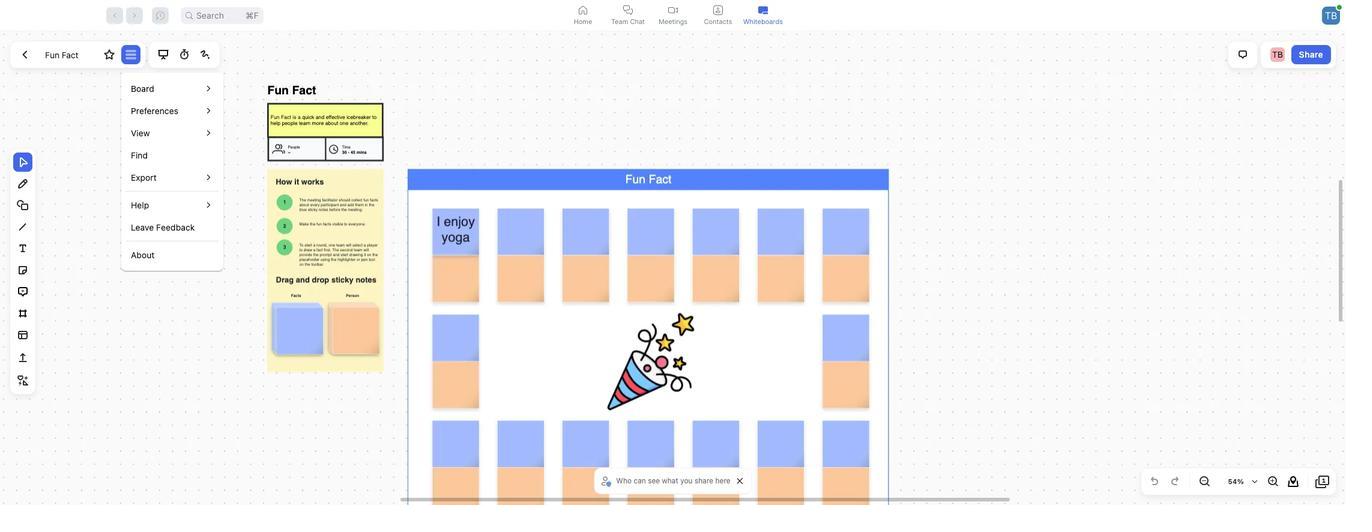 Task type: vqa. For each thing, say whether or not it's contained in the screenshot.
tab panel
no



Task type: locate. For each thing, give the bounding box(es) containing it.
contacts
[[704, 17, 732, 26]]

home button
[[561, 0, 606, 31]]

tab list
[[561, 0, 786, 31]]

magnifier image
[[186, 12, 193, 19]]

team chat
[[611, 17, 645, 26]]

team chat image
[[623, 5, 633, 15]]

search
[[196, 10, 224, 20]]

home small image
[[578, 5, 588, 15], [578, 5, 588, 15]]

video on image
[[668, 5, 678, 15], [668, 5, 678, 15]]

whiteboard small image
[[759, 5, 768, 15]]

online image
[[1337, 5, 1342, 9], [1337, 5, 1342, 9]]

profile contact image
[[714, 5, 723, 15]]

tab list containing home
[[561, 0, 786, 31]]

contacts button
[[696, 0, 741, 31]]



Task type: describe. For each thing, give the bounding box(es) containing it.
whiteboards
[[744, 17, 783, 26]]

team chat image
[[623, 5, 633, 15]]

home
[[574, 17, 592, 26]]

magnifier image
[[186, 12, 193, 19]]

tb
[[1325, 9, 1338, 21]]

team chat button
[[606, 0, 651, 31]]

chat
[[630, 17, 645, 26]]

⌘f
[[245, 10, 259, 20]]

profile contact image
[[714, 5, 723, 15]]

whiteboard small image
[[759, 5, 768, 15]]

meetings button
[[651, 0, 696, 31]]

meetings
[[659, 17, 688, 26]]

whiteboards button
[[741, 0, 786, 31]]

team
[[611, 17, 628, 26]]



